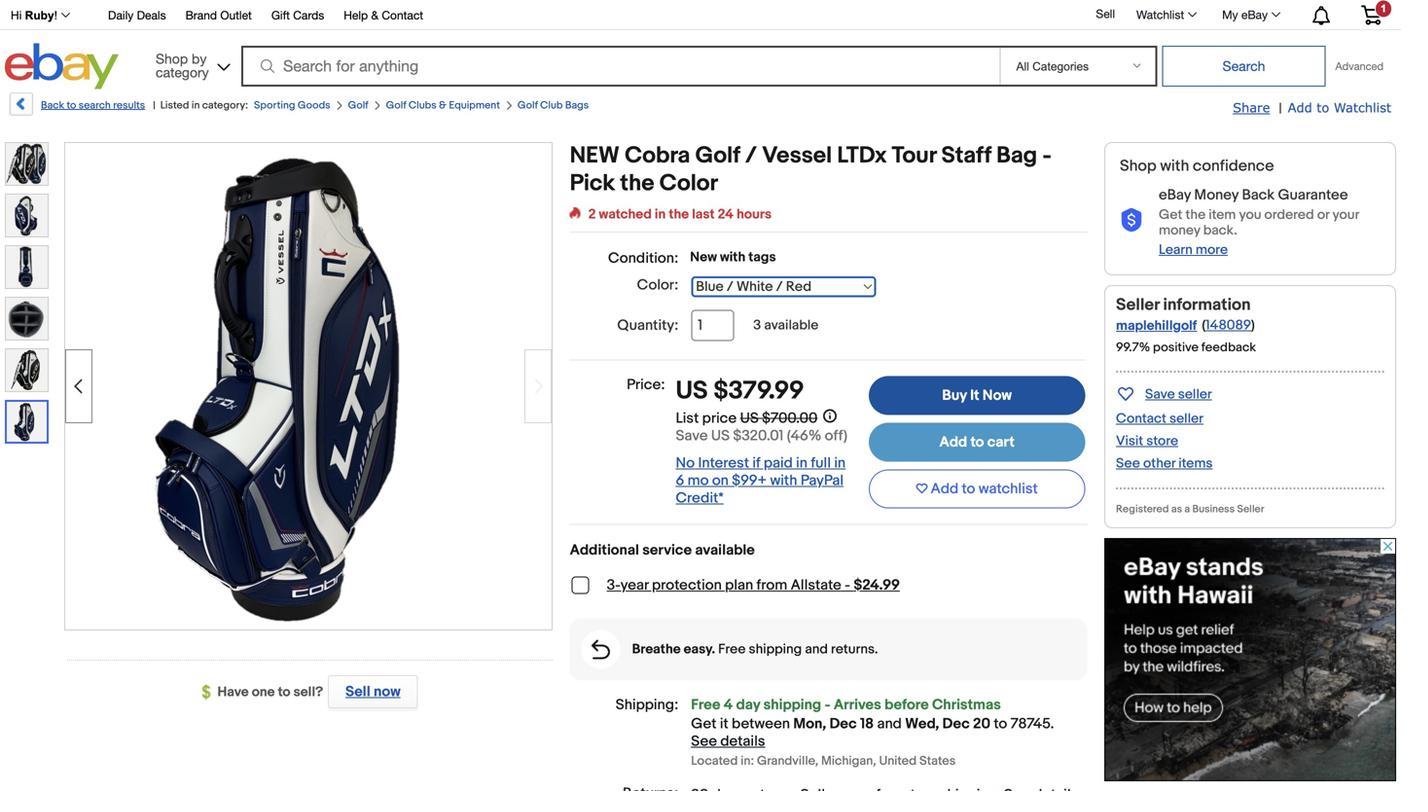 Task type: locate. For each thing, give the bounding box(es) containing it.
save up 'no'
[[676, 427, 708, 445]]

0 horizontal spatial ebay
[[1159, 186, 1191, 204]]

before
[[885, 696, 929, 714]]

us up interest
[[711, 427, 730, 445]]

0 vertical spatial see
[[1116, 455, 1141, 472]]

1 horizontal spatial get
[[1159, 207, 1183, 223]]

1 vertical spatial watchlist
[[1334, 100, 1392, 115]]

see
[[1116, 455, 1141, 472], [691, 733, 717, 750]]

wed,
[[905, 715, 940, 733]]

0 vertical spatial ebay
[[1242, 8, 1268, 21]]

color up 2 watched in the last 24 hours
[[660, 170, 718, 198]]

back
[[41, 99, 64, 112], [1242, 186, 1275, 204]]

0 horizontal spatial with
[[720, 249, 746, 266]]

easy.
[[684, 641, 715, 658]]

none submit inside shop by category banner
[[1163, 46, 1326, 87]]

1 vertical spatial add
[[940, 434, 968, 451]]

seller down save seller
[[1170, 411, 1204, 427]]

get
[[1159, 207, 1183, 223], [691, 715, 717, 733]]

add down the buy
[[940, 434, 968, 451]]

mon,
[[794, 715, 827, 733]]

your
[[1333, 207, 1360, 223]]

seller up contact seller link at the right bottom
[[1178, 386, 1212, 403]]

6
[[676, 472, 685, 490]]

watchlist link
[[1126, 3, 1206, 26]]

get up learn
[[1159, 207, 1183, 223]]

$379.99
[[714, 376, 805, 406]]

to right "20"
[[994, 715, 1008, 733]]

and
[[805, 641, 828, 658], [877, 715, 902, 733]]

seller up maplehillgolf
[[1116, 295, 1160, 315]]

advanced link
[[1326, 47, 1394, 86]]

and left returns.
[[805, 641, 828, 658]]

1 vertical spatial -
[[845, 577, 851, 594]]

back to search results
[[41, 99, 145, 112]]

golf left 'clubs'
[[386, 99, 406, 112]]

us up list
[[676, 376, 708, 406]]

1 vertical spatial with
[[720, 249, 746, 266]]

0 vertical spatial with details__icon image
[[1120, 209, 1144, 233]]

0 vertical spatial seller
[[1178, 386, 1212, 403]]

save up contact seller link at the right bottom
[[1146, 386, 1175, 403]]

1 horizontal spatial with
[[770, 472, 798, 490]]

shop by category
[[156, 51, 209, 80]]

shipping up mon,
[[764, 696, 822, 714]]

0 horizontal spatial contact
[[382, 8, 423, 22]]

new cobra golf / vessel ltdx tour staff bag - pick the color - picture 6 of 6 image
[[65, 143, 552, 630]]

3-year protection plan from allstate - $24.99
[[607, 577, 900, 594]]

sell left now
[[346, 683, 371, 701]]

1 vertical spatial color
[[637, 276, 675, 294]]

to inside "share | add to watchlist"
[[1317, 100, 1330, 115]]

ltdx
[[837, 142, 887, 170]]

save inside save seller button
[[1146, 386, 1175, 403]]

golf left / at the top right of the page
[[696, 142, 740, 170]]

condition:
[[608, 250, 679, 267]]

0 horizontal spatial shop
[[156, 51, 188, 67]]

vessel
[[762, 142, 832, 170]]

add to watchlist button
[[869, 470, 1086, 509]]

add inside "share | add to watchlist"
[[1288, 100, 1313, 115]]

- right bag
[[1043, 142, 1052, 170]]

shipping:
[[616, 696, 679, 714]]

- inside free 4 day shipping - arrives before christmas get it between mon, dec 18 and wed, dec 20 to 78745 . see details located in: grandville, michigan, united states
[[825, 696, 831, 714]]

no
[[676, 454, 695, 472]]

registered
[[1116, 503, 1169, 516]]

contact up visit store link
[[1116, 411, 1167, 427]]

now
[[983, 387, 1012, 404]]

0 horizontal spatial back
[[41, 99, 64, 112]]

0 horizontal spatial save
[[676, 427, 708, 445]]

contact right help
[[382, 8, 423, 22]]

golf link
[[348, 99, 369, 112]]

seller inside button
[[1178, 386, 1212, 403]]

1 vertical spatial seller
[[1170, 411, 1204, 427]]

2 dec from the left
[[943, 715, 970, 733]]

list price us $700.00
[[676, 410, 818, 427]]

0 horizontal spatial sell
[[346, 683, 371, 701]]

to left cart
[[971, 434, 984, 451]]

cards
[[293, 8, 324, 22]]

share
[[1233, 100, 1271, 115]]

| inside "share | add to watchlist"
[[1279, 100, 1282, 117]]

add inside button
[[931, 480, 959, 498]]

0 vertical spatial -
[[1043, 142, 1052, 170]]

see up located
[[691, 733, 717, 750]]

in right listed
[[192, 99, 200, 112]]

a
[[1185, 503, 1190, 516]]

0 horizontal spatial watchlist
[[1137, 8, 1185, 21]]

1 horizontal spatial sell
[[1096, 7, 1115, 21]]

dec
[[830, 715, 857, 733], [943, 715, 970, 733]]

watchlist right sell link
[[1137, 8, 1185, 21]]

back inside ebay money back guarantee get the item you ordered or your money back. learn more
[[1242, 186, 1275, 204]]

items
[[1179, 455, 1213, 472]]

confidence
[[1193, 157, 1275, 176]]

sell?
[[294, 684, 323, 701]]

with details__icon image for breathe easy.
[[592, 640, 610, 659]]

with for shop
[[1161, 157, 1190, 176]]

- left $24.99
[[845, 577, 851, 594]]

1 vertical spatial ebay
[[1159, 186, 1191, 204]]

additional service available
[[570, 542, 755, 559]]

1 horizontal spatial &
[[439, 99, 447, 112]]

0 horizontal spatial with details__icon image
[[592, 640, 610, 659]]

with details__icon image left money
[[1120, 209, 1144, 233]]

contact inside contact seller visit store see other items
[[1116, 411, 1167, 427]]

0 horizontal spatial seller
[[1116, 295, 1160, 315]]

)
[[1252, 317, 1255, 334]]

cart
[[988, 434, 1015, 451]]

0 vertical spatial add
[[1288, 100, 1313, 115]]

golf club bags
[[518, 99, 589, 112]]

1 vertical spatial save
[[676, 427, 708, 445]]

in:
[[741, 754, 754, 769]]

sporting goods link
[[254, 99, 331, 112]]

back.
[[1204, 222, 1238, 239]]

0 horizontal spatial see
[[691, 733, 717, 750]]

add
[[1288, 100, 1313, 115], [940, 434, 968, 451], [931, 480, 959, 498]]

- up mon,
[[825, 696, 831, 714]]

to
[[67, 99, 76, 112], [1317, 100, 1330, 115], [971, 434, 984, 451], [962, 480, 976, 498], [278, 684, 291, 701], [994, 715, 1008, 733]]

dec down christmas
[[943, 715, 970, 733]]

0 horizontal spatial get
[[691, 715, 717, 733]]

0 horizontal spatial and
[[805, 641, 828, 658]]

breathe
[[632, 641, 681, 658]]

2 vertical spatial add
[[931, 480, 959, 498]]

1 horizontal spatial shop
[[1120, 157, 1157, 176]]

learn
[[1159, 242, 1193, 258]]

with details__icon image
[[1120, 209, 1144, 233], [592, 640, 610, 659]]

1 vertical spatial get
[[691, 715, 717, 733]]

free inside free 4 day shipping - arrives before christmas get it between mon, dec 18 and wed, dec 20 to 78745 . see details located in: grandville, michigan, united states
[[691, 696, 721, 714]]

positive
[[1153, 340, 1199, 355]]

& right help
[[371, 8, 379, 22]]

gift
[[271, 8, 290, 22]]

2 vertical spatial with
[[770, 472, 798, 490]]

2 horizontal spatial us
[[740, 410, 759, 427]]

1 vertical spatial back
[[1242, 186, 1275, 204]]

one
[[252, 684, 275, 701]]

0 vertical spatial available
[[764, 317, 819, 334]]

0 vertical spatial color
[[660, 170, 718, 198]]

paypal
[[801, 472, 844, 490]]

shipping for and
[[749, 641, 802, 658]]

see inside free 4 day shipping - arrives before christmas get it between mon, dec 18 and wed, dec 20 to 78745 . see details located in: grandville, michigan, united states
[[691, 733, 717, 750]]

2 horizontal spatial with
[[1161, 157, 1190, 176]]

1 horizontal spatial back
[[1242, 186, 1275, 204]]

dec down arrives
[[830, 715, 857, 733]]

daily
[[108, 8, 134, 22]]

seller inside contact seller visit store see other items
[[1170, 411, 1204, 427]]

1 vertical spatial seller
[[1238, 503, 1265, 516]]

1 horizontal spatial available
[[764, 317, 819, 334]]

ebay up money
[[1159, 186, 1191, 204]]

|
[[153, 99, 155, 112], [1279, 100, 1282, 117]]

shop left confidence
[[1120, 157, 1157, 176]]

0 vertical spatial seller
[[1116, 295, 1160, 315]]

in left full
[[796, 454, 808, 472]]

&
[[371, 8, 379, 22], [439, 99, 447, 112]]

shop inside shop by category
[[156, 51, 188, 67]]

shop by category button
[[147, 43, 235, 85]]

| left listed
[[153, 99, 155, 112]]

available right 3
[[764, 317, 819, 334]]

0 vertical spatial contact
[[382, 8, 423, 22]]

details
[[721, 733, 766, 750]]

seller right business
[[1238, 503, 1265, 516]]

golf right goods
[[348, 99, 369, 112]]

last
[[692, 206, 715, 223]]

Search for anything text field
[[244, 48, 996, 85]]

shop for shop by category
[[156, 51, 188, 67]]

None submit
[[1163, 46, 1326, 87]]

ebay right my
[[1242, 8, 1268, 21]]

1 horizontal spatial save
[[1146, 386, 1175, 403]]

sell for sell now
[[346, 683, 371, 701]]

off)
[[825, 427, 848, 445]]

plan
[[725, 577, 754, 594]]

Quantity: text field
[[691, 310, 734, 341]]

christmas
[[932, 696, 1001, 714]]

add to cart
[[940, 434, 1015, 451]]

0 vertical spatial shipping
[[749, 641, 802, 658]]

shipping up day
[[749, 641, 802, 658]]

0 vertical spatial watchlist
[[1137, 8, 1185, 21]]

0 vertical spatial shop
[[156, 51, 188, 67]]

!
[[54, 9, 57, 22]]

add to watchlist
[[931, 480, 1038, 498]]

1 vertical spatial and
[[877, 715, 902, 733]]

back left search
[[41, 99, 64, 112]]

get inside free 4 day shipping - arrives before christmas get it between mon, dec 18 and wed, dec 20 to 78745 . see details located in: grandville, michigan, united states
[[691, 715, 717, 733]]

watchlist down advanced
[[1334, 100, 1392, 115]]

money
[[1159, 222, 1201, 239]]

0 horizontal spatial available
[[695, 542, 755, 559]]

0 horizontal spatial the
[[620, 170, 655, 198]]

list
[[676, 410, 699, 427]]

the inside ebay money back guarantee get the item you ordered or your money back. learn more
[[1186, 207, 1206, 223]]

sell inside 'account' navigation
[[1096, 7, 1115, 21]]

us $379.99
[[676, 376, 805, 406]]

picture 5 of 6 image
[[6, 349, 48, 391]]

add down add to cart link
[[931, 480, 959, 498]]

the up 'watched'
[[620, 170, 655, 198]]

save for save seller
[[1146, 386, 1175, 403]]

color down condition:
[[637, 276, 675, 294]]

save for save us $320.01 (46% off)
[[676, 427, 708, 445]]

0 horizontal spatial |
[[153, 99, 155, 112]]

or
[[1318, 207, 1330, 223]]

money
[[1195, 186, 1239, 204]]

hours
[[737, 206, 772, 223]]

with left confidence
[[1161, 157, 1190, 176]]

1 horizontal spatial contact
[[1116, 411, 1167, 427]]

1 horizontal spatial ebay
[[1242, 8, 1268, 21]]

0 horizontal spatial &
[[371, 8, 379, 22]]

148089 link
[[1206, 317, 1252, 334]]

advertisement region
[[1105, 538, 1397, 782]]

watched
[[599, 206, 652, 223]]

available up plan
[[695, 542, 755, 559]]

back up you
[[1242, 186, 1275, 204]]

returns.
[[831, 641, 878, 658]]

save inside us $379.99 main content
[[676, 427, 708, 445]]

free right easy.
[[718, 641, 746, 658]]

with right if on the right bottom
[[770, 472, 798, 490]]

0 vertical spatial with
[[1161, 157, 1190, 176]]

2 horizontal spatial -
[[1043, 142, 1052, 170]]

shop for shop with confidence
[[1120, 157, 1157, 176]]

1 horizontal spatial and
[[877, 715, 902, 733]]

1 vertical spatial &
[[439, 99, 447, 112]]

shop left by
[[156, 51, 188, 67]]

0 vertical spatial sell
[[1096, 7, 1115, 21]]

shipping for -
[[764, 696, 822, 714]]

in right 'watched'
[[655, 206, 666, 223]]

to down advanced link
[[1317, 100, 1330, 115]]

get left it
[[691, 715, 717, 733]]

0 horizontal spatial dec
[[830, 715, 857, 733]]

my
[[1223, 8, 1239, 21]]

1 vertical spatial shipping
[[764, 696, 822, 714]]

the left last
[[669, 206, 689, 223]]

the inside new cobra golf / vessel ltdx tour staff bag - pick the color
[[620, 170, 655, 198]]

picture 4 of 6 image
[[6, 298, 48, 340]]

to left watchlist
[[962, 480, 976, 498]]

1 vertical spatial sell
[[346, 683, 371, 701]]

have
[[218, 684, 249, 701]]

new
[[690, 249, 717, 266]]

1 horizontal spatial with details__icon image
[[1120, 209, 1144, 233]]

with inside the no interest if paid in full in 6 mo on $99+ with paypal credit*
[[770, 472, 798, 490]]

1 horizontal spatial see
[[1116, 455, 1141, 472]]

add right share
[[1288, 100, 1313, 115]]

1 vertical spatial see
[[691, 733, 717, 750]]

golf left 'club'
[[518, 99, 538, 112]]

0 horizontal spatial -
[[825, 696, 831, 714]]

to right one on the bottom left of page
[[278, 684, 291, 701]]

bag
[[997, 142, 1038, 170]]

picture 3 of 6 image
[[6, 246, 48, 288]]

with details__icon image inside us $379.99 main content
[[592, 640, 610, 659]]

1 vertical spatial free
[[691, 696, 721, 714]]

1 vertical spatial contact
[[1116, 411, 1167, 427]]

3 available
[[754, 317, 819, 334]]

sell left watchlist link
[[1096, 7, 1115, 21]]

picture 6 of 6 image
[[7, 402, 47, 442]]

us down 'us $379.99'
[[740, 410, 759, 427]]

watchlist
[[1137, 8, 1185, 21], [1334, 100, 1392, 115]]

1 vertical spatial shop
[[1120, 157, 1157, 176]]

see down visit
[[1116, 455, 1141, 472]]

free left 4
[[691, 696, 721, 714]]

1 horizontal spatial |
[[1279, 100, 1282, 117]]

color inside new cobra golf / vessel ltdx tour staff bag - pick the color
[[660, 170, 718, 198]]

add for add to cart
[[940, 434, 968, 451]]

0 vertical spatial get
[[1159, 207, 1183, 223]]

& right 'clubs'
[[439, 99, 447, 112]]

shipping inside free 4 day shipping - arrives before christmas get it between mon, dec 18 and wed, dec 20 to 78745 . see details located in: grandville, michigan, united states
[[764, 696, 822, 714]]

and right 18
[[877, 715, 902, 733]]

contact
[[382, 8, 423, 22], [1116, 411, 1167, 427]]

the left item
[[1186, 207, 1206, 223]]

full
[[811, 454, 831, 472]]

sporting
[[254, 99, 295, 112]]

2 horizontal spatial the
[[1186, 207, 1206, 223]]

to inside free 4 day shipping - arrives before christmas get it between mon, dec 18 and wed, dec 20 to 78745 . see details located in: grandville, michigan, united states
[[994, 715, 1008, 733]]

0 vertical spatial &
[[371, 8, 379, 22]]

it
[[970, 387, 980, 404]]

with details__icon image left breathe
[[592, 640, 610, 659]]

1 vertical spatial with details__icon image
[[592, 640, 610, 659]]

2 vertical spatial -
[[825, 696, 831, 714]]

1 horizontal spatial dec
[[943, 715, 970, 733]]

with right new
[[720, 249, 746, 266]]

1 vertical spatial available
[[695, 542, 755, 559]]

1 horizontal spatial watchlist
[[1334, 100, 1392, 115]]

1 horizontal spatial -
[[845, 577, 851, 594]]

24
[[718, 206, 734, 223]]

account navigation
[[0, 0, 1397, 30]]

0 vertical spatial save
[[1146, 386, 1175, 403]]

| right share button
[[1279, 100, 1282, 117]]



Task type: vqa. For each thing, say whether or not it's contained in the screenshot.
the not
no



Task type: describe. For each thing, give the bounding box(es) containing it.
golf for golf clubs & equipment
[[386, 99, 406, 112]]

(
[[1202, 317, 1206, 334]]

outlet
[[220, 8, 252, 22]]

watchlist
[[979, 480, 1038, 498]]

see details link
[[691, 733, 766, 750]]

sell link
[[1088, 7, 1124, 21]]

ruby
[[25, 9, 54, 22]]

0 vertical spatial and
[[805, 641, 828, 658]]

ordered
[[1265, 207, 1315, 223]]

help & contact
[[344, 8, 423, 22]]

category:
[[202, 99, 248, 112]]

in right full
[[834, 454, 846, 472]]

add for add to watchlist
[[931, 480, 959, 498]]

sell now
[[346, 683, 401, 701]]

states
[[920, 754, 956, 769]]

| listed in category:
[[153, 99, 248, 112]]

1 horizontal spatial us
[[711, 427, 730, 445]]

back to search results link
[[8, 92, 145, 123]]

my ebay link
[[1212, 3, 1290, 26]]

search
[[79, 99, 111, 112]]

visit store link
[[1116, 433, 1179, 450]]

picture 1 of 6 image
[[6, 143, 48, 185]]

bags
[[565, 99, 589, 112]]

hi
[[11, 9, 22, 22]]

information
[[1164, 295, 1251, 315]]

& inside 'account' navigation
[[371, 8, 379, 22]]

0 horizontal spatial us
[[676, 376, 708, 406]]

category
[[156, 64, 209, 80]]

golf inside new cobra golf / vessel ltdx tour staff bag - pick the color
[[696, 142, 740, 170]]

buy
[[943, 387, 967, 404]]

20
[[973, 715, 991, 733]]

see other items link
[[1116, 455, 1213, 472]]

ebay money back guarantee get the item you ordered or your money back. learn more
[[1159, 186, 1360, 258]]

add to cart link
[[869, 423, 1086, 462]]

buy it now link
[[869, 376, 1086, 415]]

golf clubs & equipment
[[386, 99, 500, 112]]

learn more link
[[1159, 242, 1228, 258]]

no interest if paid in full in 6 mo on $99+ with paypal credit*
[[676, 454, 846, 507]]

maplehillgolf
[[1116, 318, 1197, 334]]

get inside ebay money back guarantee get the item you ordered or your money back. learn more
[[1159, 207, 1183, 223]]

sporting goods
[[254, 99, 331, 112]]

united
[[879, 754, 917, 769]]

/
[[745, 142, 757, 170]]

help & contact link
[[344, 5, 423, 27]]

if
[[753, 454, 761, 472]]

1 dec from the left
[[830, 715, 857, 733]]

4
[[724, 696, 733, 714]]

seller for contact
[[1170, 411, 1204, 427]]

you
[[1239, 207, 1262, 223]]

deals
[[137, 8, 166, 22]]

daily deals
[[108, 8, 166, 22]]

78745
[[1011, 715, 1051, 733]]

additional
[[570, 542, 639, 559]]

3-
[[607, 577, 621, 594]]

more
[[1196, 242, 1228, 258]]

with details__icon image for ebay money back guarantee
[[1120, 209, 1144, 233]]

2 watched in the last 24 hours
[[588, 206, 772, 223]]

now
[[374, 683, 401, 701]]

on
[[712, 472, 729, 490]]

watchlist inside 'account' navigation
[[1137, 8, 1185, 21]]

seller inside seller information maplehillgolf ( 148089 ) 99.7% positive feedback
[[1116, 295, 1160, 315]]

contact seller link
[[1116, 411, 1204, 427]]

tags
[[749, 249, 776, 266]]

between
[[732, 715, 790, 733]]

golf for golf club bags
[[518, 99, 538, 112]]

sell for sell
[[1096, 7, 1115, 21]]

guarantee
[[1278, 186, 1349, 204]]

save seller
[[1146, 386, 1212, 403]]

1 horizontal spatial the
[[669, 206, 689, 223]]

1 horizontal spatial seller
[[1238, 503, 1265, 516]]

to left search
[[67, 99, 76, 112]]

to inside button
[[962, 480, 976, 498]]

share | add to watchlist
[[1233, 100, 1392, 117]]

see inside contact seller visit store see other items
[[1116, 455, 1141, 472]]

buy it now
[[943, 387, 1012, 404]]

other
[[1144, 455, 1176, 472]]

add to watchlist link
[[1288, 99, 1392, 117]]

with for new
[[720, 249, 746, 266]]

picture 2 of 6 image
[[6, 195, 48, 237]]

golf for golf
[[348, 99, 369, 112]]

and inside free 4 day shipping - arrives before christmas get it between mon, dec 18 and wed, dec 20 to 78745 . see details located in: grandville, michigan, united states
[[877, 715, 902, 733]]

shop by category banner
[[0, 0, 1397, 94]]

paid
[[764, 454, 793, 472]]

18
[[860, 715, 874, 733]]

credit*
[[676, 490, 724, 507]]

arrives
[[834, 696, 882, 714]]

us $379.99 main content
[[570, 142, 1088, 791]]

contact inside 'account' navigation
[[382, 8, 423, 22]]

contact seller visit store see other items
[[1116, 411, 1213, 472]]

tour
[[892, 142, 937, 170]]

save us $320.01 (46% off)
[[676, 427, 848, 445]]

day
[[736, 696, 761, 714]]

- inside new cobra golf / vessel ltdx tour staff bag - pick the color
[[1043, 142, 1052, 170]]

0 vertical spatial back
[[41, 99, 64, 112]]

dollar sign image
[[202, 685, 218, 701]]

gift cards link
[[271, 5, 324, 27]]

ebay inside ebay money back guarantee get the item you ordered or your money back. learn more
[[1159, 186, 1191, 204]]

sell now link
[[323, 675, 418, 709]]

1
[[1381, 2, 1387, 14]]

new with tags
[[690, 249, 776, 266]]

$24.99
[[854, 577, 900, 594]]

have one to sell?
[[218, 684, 323, 701]]

it
[[720, 715, 729, 733]]

mo
[[688, 472, 709, 490]]

staff
[[942, 142, 992, 170]]

listed
[[160, 99, 189, 112]]

seller for save
[[1178, 386, 1212, 403]]

0 vertical spatial free
[[718, 641, 746, 658]]

service
[[643, 542, 692, 559]]

price:
[[627, 376, 665, 394]]

free 4 day shipping - arrives before christmas get it between mon, dec 18 and wed, dec 20 to 78745 . see details located in: grandville, michigan, united states
[[691, 696, 1054, 769]]

watchlist inside "share | add to watchlist"
[[1334, 100, 1392, 115]]

item
[[1209, 207, 1236, 223]]

ebay inside 'account' navigation
[[1242, 8, 1268, 21]]

from
[[757, 577, 788, 594]]



